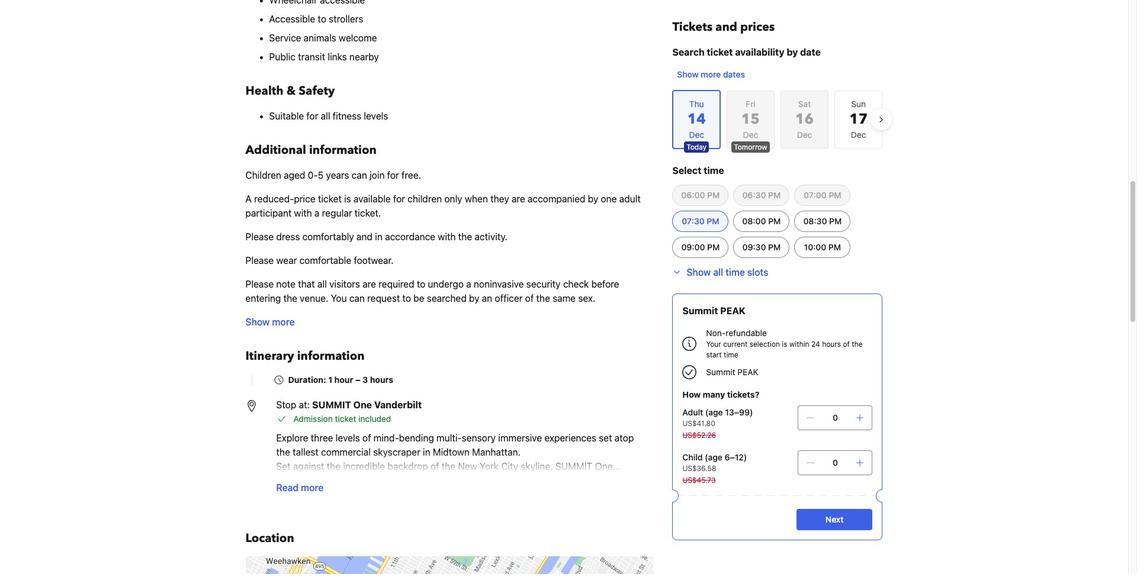 Task type: locate. For each thing, give the bounding box(es) containing it.
summit down start
[[707, 367, 736, 377]]

that
[[298, 279, 315, 290]]

with down a reduced-price ticket is available for children only when they are accompanied by one adult participant with a regular ticket.
[[438, 232, 456, 242]]

0 vertical spatial one
[[354, 400, 372, 411]]

health & safety
[[246, 83, 335, 99]]

0 for child (age 6–12)
[[833, 458, 838, 468]]

please wear comfortable footwear.
[[246, 255, 394, 266]]

suitable
[[269, 111, 304, 121]]

more for show more
[[272, 317, 295, 328]]

technology,
[[440, 476, 489, 486]]

region
[[663, 85, 893, 154]]

1 vertical spatial hours
[[370, 375, 394, 385]]

all inside button
[[714, 267, 724, 278]]

0 vertical spatial time
[[704, 165, 724, 176]]

participant
[[246, 208, 292, 219]]

and down the ticket.
[[357, 232, 373, 242]]

2 horizontal spatial more
[[701, 69, 721, 79]]

summit peak
[[683, 306, 746, 316], [707, 367, 759, 377]]

dec for 15
[[743, 130, 759, 140]]

to left be
[[403, 293, 411, 304]]

children aged 0-5 years can join for free.
[[246, 170, 421, 181]]

more left "dates"
[[701, 69, 721, 79]]

1 vertical spatial vanderbilt
[[276, 476, 320, 486]]

of right '24'
[[843, 340, 850, 349]]

can inside please note that all visitors are required to undergo a noninvasive security check before entering the venue. you can request to be searched by an officer of the same sex.
[[349, 293, 365, 304]]

stop at: summit one vanderbilt
[[276, 400, 422, 411]]

levels inside explore three levels of mind-bending multi-sensory immersive experiences set atop the tallest commercial skyscraper in midtown manhattan. set against the incredible backdrop of the new york city skyline, summit one vanderbilt blends elements of art and technology, taking the concept of an "observation deck" to entirely new heights.
[[336, 433, 360, 444]]

selection
[[750, 340, 780, 349]]

show for show more
[[246, 317, 270, 328]]

to up be
[[417, 279, 426, 290]]

show all time slots
[[687, 267, 769, 278]]

please up entering
[[246, 279, 274, 290]]

all down 09:00 pm
[[714, 267, 724, 278]]

pm for 09:30 pm
[[769, 242, 781, 252]]

vanderbilt inside explore three levels of mind-bending multi-sensory immersive experiences set atop the tallest commercial skyscraper in midtown manhattan. set against the incredible backdrop of the new york city skyline, summit one vanderbilt blends elements of art and technology, taking the concept of an "observation deck" to entirely new heights.
[[276, 476, 320, 486]]

hour
[[335, 375, 353, 385]]

please inside please note that all visitors are required to undergo a noninvasive security check before entering the venue. you can request to be searched by an officer of the same sex.
[[246, 279, 274, 290]]

admission ticket included
[[294, 414, 391, 424]]

0 vertical spatial (age
[[706, 408, 723, 418]]

immersive
[[498, 433, 542, 444]]

are up request on the left of the page
[[363, 279, 376, 290]]

elements
[[354, 476, 393, 486]]

pm right 07:30
[[707, 216, 720, 226]]

1 vertical spatial can
[[349, 293, 365, 304]]

for inside a reduced-price ticket is available for children only when they are accompanied by one adult participant with a regular ticket.
[[393, 194, 405, 204]]

concept
[[537, 476, 572, 486]]

time right select
[[704, 165, 724, 176]]

1 vertical spatial time
[[726, 267, 745, 278]]

stop
[[276, 400, 296, 411]]

the inside non-refundable your current selection is within 24 hours of the start time
[[852, 340, 863, 349]]

for right join
[[387, 170, 399, 181]]

summit peak up non-
[[683, 306, 746, 316]]

1 vertical spatial (age
[[705, 453, 723, 463]]

show more dates button
[[673, 64, 750, 85]]

heights.
[[426, 490, 460, 501]]

(age inside child (age 6–12) us$36.58
[[705, 453, 723, 463]]

1 vertical spatial peak
[[738, 367, 759, 377]]

comfortably
[[303, 232, 354, 242]]

within
[[790, 340, 810, 349]]

1 horizontal spatial is
[[782, 340, 788, 349]]

show inside show more button
[[246, 317, 270, 328]]

can right you
[[349, 293, 365, 304]]

tickets?
[[727, 390, 760, 400]]

17
[[850, 110, 868, 129]]

all right that
[[318, 279, 327, 290]]

09:30
[[743, 242, 766, 252]]

2 vertical spatial more
[[301, 483, 324, 494]]

entering
[[246, 293, 281, 304]]

0 vertical spatial with
[[294, 208, 312, 219]]

explore three levels of mind-bending multi-sensory immersive experiences set atop the tallest commercial skyscraper in midtown manhattan. set against the incredible backdrop of the new york city skyline, summit one vanderbilt blends elements of art and technology, taking the concept of an "observation deck" to entirely new heights.
[[276, 433, 634, 501]]

levels up commercial at the left
[[336, 433, 360, 444]]

0 vertical spatial is
[[344, 194, 351, 204]]

1 horizontal spatial are
[[512, 194, 525, 204]]

join
[[370, 170, 385, 181]]

0 vertical spatial 0
[[833, 413, 838, 423]]

2 vertical spatial and
[[421, 476, 437, 486]]

reduced-
[[254, 194, 294, 204]]

more down against
[[301, 483, 324, 494]]

2 vertical spatial show
[[246, 317, 270, 328]]

show down 'search'
[[678, 69, 699, 79]]

2 horizontal spatial dec
[[851, 130, 867, 140]]

adult
[[683, 408, 704, 418]]

1 dec from the left
[[743, 130, 759, 140]]

&
[[287, 83, 296, 99]]

and left the prices
[[716, 19, 738, 35]]

can left join
[[352, 170, 367, 181]]

dec inside fri 15 dec tomorrow
[[743, 130, 759, 140]]

by left the date
[[787, 47, 798, 57]]

of
[[525, 293, 534, 304], [843, 340, 850, 349], [363, 433, 371, 444], [431, 462, 439, 472], [396, 476, 404, 486], [575, 476, 583, 486]]

0 vertical spatial show
[[678, 69, 699, 79]]

0 horizontal spatial by
[[469, 293, 480, 304]]

pm right the 07:00
[[829, 190, 842, 200]]

accessible
[[269, 14, 315, 24]]

child (age 6–12) us$36.58
[[683, 453, 747, 473]]

select time
[[673, 165, 724, 176]]

prices
[[741, 19, 775, 35]]

07:00
[[804, 190, 827, 200]]

information up years
[[309, 142, 377, 158]]

1 vertical spatial is
[[782, 340, 788, 349]]

a
[[246, 194, 252, 204]]

tickets
[[673, 19, 713, 35]]

3
[[363, 375, 368, 385]]

by right searched
[[469, 293, 480, 304]]

0 vertical spatial ticket
[[707, 47, 733, 57]]

ticket up regular
[[318, 194, 342, 204]]

dec inside sun 17 dec
[[851, 130, 867, 140]]

0 vertical spatial by
[[787, 47, 798, 57]]

hours right 3
[[370, 375, 394, 385]]

noninvasive
[[474, 279, 524, 290]]

in inside explore three levels of mind-bending multi-sensory immersive experiences set atop the tallest commercial skyscraper in midtown manhattan. set against the incredible backdrop of the new york city skyline, summit one vanderbilt blends elements of art and technology, taking the concept of an "observation deck" to entirely new heights.
[[423, 447, 431, 458]]

pm right 09:00
[[708, 242, 720, 252]]

manhattan.
[[472, 447, 521, 458]]

2 vertical spatial for
[[393, 194, 405, 204]]

1 vertical spatial more
[[272, 317, 295, 328]]

search ticket availability by date
[[673, 47, 821, 57]]

dec for 16
[[797, 130, 813, 140]]

peak up tickets?
[[738, 367, 759, 377]]

summit
[[312, 400, 351, 411], [556, 462, 593, 472]]

06:00
[[682, 190, 705, 200]]

please left wear
[[246, 255, 274, 266]]

1 horizontal spatial by
[[588, 194, 599, 204]]

0 vertical spatial an
[[482, 293, 493, 304]]

non-
[[707, 328, 726, 338]]

0 vertical spatial and
[[716, 19, 738, 35]]

2 dec from the left
[[797, 130, 813, 140]]

pm right 10:00
[[829, 242, 842, 252]]

0 vertical spatial more
[[701, 69, 721, 79]]

more inside read more button
[[301, 483, 324, 494]]

1 vertical spatial summit peak
[[707, 367, 759, 377]]

they
[[491, 194, 509, 204]]

2 vertical spatial by
[[469, 293, 480, 304]]

0 horizontal spatial an
[[482, 293, 493, 304]]

1 vertical spatial show
[[687, 267, 711, 278]]

3 please from the top
[[246, 279, 274, 290]]

show inside show more dates button
[[678, 69, 699, 79]]

0 horizontal spatial with
[[294, 208, 312, 219]]

1 vertical spatial 0
[[833, 458, 838, 468]]

1 horizontal spatial vanderbilt
[[374, 400, 422, 411]]

to up service animals welcome at the left top of page
[[318, 14, 327, 24]]

are right they
[[512, 194, 525, 204]]

1 horizontal spatial levels
[[364, 111, 388, 121]]

summit up concept in the bottom of the page
[[556, 462, 593, 472]]

1 horizontal spatial with
[[438, 232, 456, 242]]

levels right the fitness
[[364, 111, 388, 121]]

is up regular
[[344, 194, 351, 204]]

0 horizontal spatial summit
[[312, 400, 351, 411]]

for left children
[[393, 194, 405, 204]]

2 vertical spatial please
[[246, 279, 274, 290]]

show down entering
[[246, 317, 270, 328]]

more inside show more dates button
[[701, 69, 721, 79]]

of down midtown
[[431, 462, 439, 472]]

0 horizontal spatial a
[[315, 208, 320, 219]]

pm for 06:30 pm
[[769, 190, 781, 200]]

regular
[[322, 208, 352, 219]]

commercial
[[321, 447, 371, 458]]

1 horizontal spatial in
[[423, 447, 431, 458]]

1 horizontal spatial dec
[[797, 130, 813, 140]]

set
[[276, 462, 291, 472]]

1 vertical spatial an
[[586, 476, 596, 486]]

0 horizontal spatial are
[[363, 279, 376, 290]]

0 horizontal spatial dec
[[743, 130, 759, 140]]

1 vertical spatial all
[[714, 267, 724, 278]]

09:00 pm
[[682, 242, 720, 252]]

an inside please note that all visitors are required to undergo a noninvasive security check before entering the venue. you can request to be searched by an officer of the same sex.
[[482, 293, 493, 304]]

0 vertical spatial a
[[315, 208, 320, 219]]

time
[[704, 165, 724, 176], [726, 267, 745, 278], [724, 351, 739, 360]]

0 horizontal spatial levels
[[336, 433, 360, 444]]

to
[[318, 14, 327, 24], [417, 279, 426, 290], [403, 293, 411, 304], [361, 490, 369, 501]]

1 vertical spatial one
[[595, 462, 613, 472]]

0 horizontal spatial one
[[354, 400, 372, 411]]

by
[[787, 47, 798, 57], [588, 194, 599, 204], [469, 293, 480, 304]]

ticket down stop at: summit one vanderbilt
[[335, 414, 356, 424]]

wear
[[276, 255, 297, 266]]

time down current
[[724, 351, 739, 360]]

2 please from the top
[[246, 255, 274, 266]]

show more dates
[[678, 69, 745, 79]]

2 vertical spatial ticket
[[335, 414, 356, 424]]

pm for 08:00 pm
[[769, 216, 781, 226]]

pm right "08:30"
[[830, 216, 842, 226]]

is left the within
[[782, 340, 788, 349]]

1 vertical spatial please
[[246, 255, 274, 266]]

0 vertical spatial hours
[[823, 340, 841, 349]]

0 horizontal spatial vanderbilt
[[276, 476, 320, 486]]

are inside a reduced-price ticket is available for children only when they are accompanied by one adult participant with a regular ticket.
[[512, 194, 525, 204]]

dec down 17
[[851, 130, 867, 140]]

0 horizontal spatial in
[[375, 232, 383, 242]]

summit up non-
[[683, 306, 718, 316]]

by left one
[[588, 194, 599, 204]]

ticket for search
[[707, 47, 733, 57]]

0 horizontal spatial is
[[344, 194, 351, 204]]

peak up refundable
[[721, 306, 746, 316]]

1 (age from the top
[[706, 408, 723, 418]]

(age down many
[[706, 408, 723, 418]]

0 vertical spatial please
[[246, 232, 274, 242]]

note
[[276, 279, 296, 290]]

1 vertical spatial in
[[423, 447, 431, 458]]

(age
[[706, 408, 723, 418], [705, 453, 723, 463]]

be
[[414, 293, 425, 304]]

2 vertical spatial time
[[724, 351, 739, 360]]

13–99)
[[725, 408, 753, 418]]

accessible to strollers
[[269, 14, 363, 24]]

are inside please note that all visitors are required to undergo a noninvasive security check before entering the venue. you can request to be searched by an officer of the same sex.
[[363, 279, 376, 290]]

show inside show all time slots button
[[687, 267, 711, 278]]

more for show more dates
[[701, 69, 721, 79]]

0 vertical spatial are
[[512, 194, 525, 204]]

peak
[[721, 306, 746, 316], [738, 367, 759, 377]]

dec up the tomorrow at the top right
[[743, 130, 759, 140]]

0 vertical spatial information
[[309, 142, 377, 158]]

same
[[553, 293, 576, 304]]

1 horizontal spatial and
[[421, 476, 437, 486]]

07:30 pm
[[682, 216, 720, 226]]

of right concept in the bottom of the page
[[575, 476, 583, 486]]

1 horizontal spatial more
[[301, 483, 324, 494]]

service
[[269, 33, 301, 43]]

by inside please note that all visitors are required to undergo a noninvasive security check before entering the venue. you can request to be searched by an officer of the same sex.
[[469, 293, 480, 304]]

dec inside sat 16 dec
[[797, 130, 813, 140]]

next button
[[797, 510, 873, 531]]

1 vertical spatial are
[[363, 279, 376, 290]]

summit up admission ticket included
[[312, 400, 351, 411]]

one down the set
[[595, 462, 613, 472]]

for down safety
[[307, 111, 318, 121]]

pm right the 06:30
[[769, 190, 781, 200]]

08:00
[[743, 216, 767, 226]]

please for please note that all visitors are required to undergo a noninvasive security check before entering the venue. you can request to be searched by an officer of the same sex.
[[246, 279, 274, 290]]

a down price
[[315, 208, 320, 219]]

1 please from the top
[[246, 232, 274, 242]]

1 vertical spatial by
[[588, 194, 599, 204]]

show for show all time slots
[[687, 267, 711, 278]]

the right '24'
[[852, 340, 863, 349]]

ticket up the show more dates
[[707, 47, 733, 57]]

1 vertical spatial ticket
[[318, 194, 342, 204]]

a inside please note that all visitors are required to undergo a noninvasive security check before entering the venue. you can request to be searched by an officer of the same sex.
[[466, 279, 472, 290]]

summit peak up tickets?
[[707, 367, 759, 377]]

of inside non-refundable your current selection is within 24 hours of the start time
[[843, 340, 850, 349]]

one up included
[[354, 400, 372, 411]]

the up the set
[[276, 447, 290, 458]]

experiences
[[545, 433, 597, 444]]

an down 'noninvasive'
[[482, 293, 493, 304]]

1 vertical spatial summit
[[556, 462, 593, 472]]

the up 'blends'
[[327, 462, 341, 472]]

in up footwear.
[[375, 232, 383, 242]]

3 dec from the left
[[851, 130, 867, 140]]

pm right 09:30
[[769, 242, 781, 252]]

information up 1 at bottom left
[[297, 348, 365, 364]]

0 horizontal spatial more
[[272, 317, 295, 328]]

itinerary information
[[246, 348, 365, 364]]

to down elements
[[361, 490, 369, 501]]

pm for 09:00 pm
[[708, 242, 720, 252]]

1 vertical spatial for
[[387, 170, 399, 181]]

more down entering
[[272, 317, 295, 328]]

an
[[482, 293, 493, 304], [586, 476, 596, 486]]

health
[[246, 83, 284, 99]]

safety
[[299, 83, 335, 99]]

15
[[742, 110, 760, 129]]

more
[[701, 69, 721, 79], [272, 317, 295, 328], [301, 483, 324, 494]]

a
[[315, 208, 320, 219], [466, 279, 472, 290]]

a right the undergo
[[466, 279, 472, 290]]

and right art
[[421, 476, 437, 486]]

0-
[[308, 170, 318, 181]]

(age up us$36.58
[[705, 453, 723, 463]]

(age for 13–99)
[[706, 408, 723, 418]]

1 vertical spatial information
[[297, 348, 365, 364]]

1 vertical spatial a
[[466, 279, 472, 290]]

2 0 from the top
[[833, 458, 838, 468]]

09:00
[[682, 242, 705, 252]]

in down bending
[[423, 447, 431, 458]]

you
[[331, 293, 347, 304]]

set
[[599, 433, 612, 444]]

0 vertical spatial can
[[352, 170, 367, 181]]

with down price
[[294, 208, 312, 219]]

more inside show more button
[[272, 317, 295, 328]]

0 vertical spatial summit peak
[[683, 306, 746, 316]]

hours right '24'
[[823, 340, 841, 349]]

pm for 07:30 pm
[[707, 216, 720, 226]]

vanderbilt up the "observation
[[276, 476, 320, 486]]

us$52.26
[[683, 431, 716, 440]]

free.
[[402, 170, 421, 181]]

show down 09:00 pm
[[687, 267, 711, 278]]

1 horizontal spatial an
[[586, 476, 596, 486]]

time left slots at the top of the page
[[726, 267, 745, 278]]

(age inside adult (age 13–99) us$41.80
[[706, 408, 723, 418]]

2 vertical spatial all
[[318, 279, 327, 290]]

show for show more dates
[[678, 69, 699, 79]]

vanderbilt up included
[[374, 400, 422, 411]]

1 0 from the top
[[833, 413, 838, 423]]

2 (age from the top
[[705, 453, 723, 463]]

5
[[318, 170, 324, 181]]

1 vertical spatial levels
[[336, 433, 360, 444]]

all left the fitness
[[321, 111, 330, 121]]

1 horizontal spatial hours
[[823, 340, 841, 349]]

0 vertical spatial levels
[[364, 111, 388, 121]]

to inside explore three levels of mind-bending multi-sensory immersive experiences set atop the tallest commercial skyscraper in midtown manhattan. set against the incredible backdrop of the new york city skyline, summit one vanderbilt blends elements of art and technology, taking the concept of an "observation deck" to entirely new heights.
[[361, 490, 369, 501]]

of down security
[[525, 293, 534, 304]]

dec down 16
[[797, 130, 813, 140]]

0 horizontal spatial and
[[357, 232, 373, 242]]

1 horizontal spatial a
[[466, 279, 472, 290]]

the down security
[[537, 293, 550, 304]]

time inside button
[[726, 267, 745, 278]]

an right concept in the bottom of the page
[[586, 476, 596, 486]]

pm right 06:00
[[708, 190, 720, 200]]

1 horizontal spatial summit
[[556, 462, 593, 472]]

1 horizontal spatial one
[[595, 462, 613, 472]]

of inside please note that all visitors are required to undergo a noninvasive security check before entering the venue. you can request to be searched by an officer of the same sex.
[[525, 293, 534, 304]]

please down participant
[[246, 232, 274, 242]]

all
[[321, 111, 330, 121], [714, 267, 724, 278], [318, 279, 327, 290]]

pm right 08:00
[[769, 216, 781, 226]]

0 vertical spatial for
[[307, 111, 318, 121]]

next
[[826, 515, 844, 525]]



Task type: vqa. For each thing, say whether or not it's contained in the screenshot.
A
yes



Task type: describe. For each thing, give the bounding box(es) containing it.
fri
[[746, 99, 756, 109]]

ticket inside a reduced-price ticket is available for children only when they are accompanied by one adult participant with a regular ticket.
[[318, 194, 342, 204]]

before
[[592, 279, 620, 290]]

activity.
[[475, 232, 508, 242]]

fitness
[[333, 111, 362, 121]]

06:30
[[743, 190, 766, 200]]

of left art
[[396, 476, 404, 486]]

information for itinerary information
[[297, 348, 365, 364]]

sat
[[799, 99, 811, 109]]

an inside explore three levels of mind-bending multi-sensory immersive experiences set atop the tallest commercial skyscraper in midtown manhattan. set against the incredible backdrop of the new york city skyline, summit one vanderbilt blends elements of art and technology, taking the concept of an "observation deck" to entirely new heights.
[[586, 476, 596, 486]]

one inside explore three levels of mind-bending multi-sensory immersive experiences set atop the tallest commercial skyscraper in midtown manhattan. set against the incredible backdrop of the new york city skyline, summit one vanderbilt blends elements of art and technology, taking the concept of an "observation deck" to entirely new heights.
[[595, 462, 613, 472]]

summit inside explore three levels of mind-bending multi-sensory immersive experiences set atop the tallest commercial skyscraper in midtown manhattan. set against the incredible backdrop of the new york city skyline, summit one vanderbilt blends elements of art and technology, taking the concept of an "observation deck" to entirely new heights.
[[556, 462, 593, 472]]

0 vertical spatial all
[[321, 111, 330, 121]]

please for please wear comfortable footwear.
[[246, 255, 274, 266]]

06:00 pm
[[682, 190, 720, 200]]

is inside a reduced-price ticket is available for children only when they are accompanied by one adult participant with a regular ticket.
[[344, 194, 351, 204]]

us$45.73
[[683, 476, 716, 485]]

0 horizontal spatial hours
[[370, 375, 394, 385]]

more for read more
[[301, 483, 324, 494]]

service animals welcome
[[269, 33, 377, 43]]

2 horizontal spatial by
[[787, 47, 798, 57]]

1 vertical spatial with
[[438, 232, 456, 242]]

ticket for admission
[[335, 414, 356, 424]]

children
[[408, 194, 442, 204]]

time inside non-refundable your current selection is within 24 hours of the start time
[[724, 351, 739, 360]]

read more button
[[269, 474, 331, 502]]

region containing 15
[[663, 85, 893, 154]]

tickets and prices
[[673, 19, 775, 35]]

footwear.
[[354, 255, 394, 266]]

public
[[269, 52, 296, 62]]

multi-
[[437, 433, 462, 444]]

public transit links nearby
[[269, 52, 379, 62]]

–
[[356, 375, 361, 385]]

06:30 pm
[[743, 190, 781, 200]]

explore
[[276, 433, 308, 444]]

1 vertical spatial summit
[[707, 367, 736, 377]]

art
[[407, 476, 419, 486]]

0 vertical spatial peak
[[721, 306, 746, 316]]

children
[[246, 170, 281, 181]]

with inside a reduced-price ticket is available for children only when they are accompanied by one adult participant with a regular ticket.
[[294, 208, 312, 219]]

strollers
[[329, 14, 363, 24]]

hours inside non-refundable your current selection is within 24 hours of the start time
[[823, 340, 841, 349]]

a inside a reduced-price ticket is available for children only when they are accompanied by one adult participant with a regular ticket.
[[315, 208, 320, 219]]

0 vertical spatial summit
[[312, 400, 351, 411]]

request
[[367, 293, 400, 304]]

6–12)
[[725, 453, 747, 463]]

all inside please note that all visitors are required to undergo a noninvasive security check before entering the venue. you can request to be searched by an officer of the same sex.
[[318, 279, 327, 290]]

blends
[[323, 476, 351, 486]]

available
[[354, 194, 391, 204]]

duration:
[[288, 375, 326, 385]]

1 vertical spatial and
[[357, 232, 373, 242]]

visitors
[[329, 279, 360, 290]]

by inside a reduced-price ticket is available for children only when they are accompanied by one adult participant with a regular ticket.
[[588, 194, 599, 204]]

the down note
[[284, 293, 297, 304]]

york
[[480, 462, 499, 472]]

"observation
[[276, 490, 330, 501]]

location
[[246, 531, 294, 547]]

pm for 07:00 pm
[[829, 190, 842, 200]]

against
[[293, 462, 324, 472]]

please dress comfortably and in accordance with the activity.
[[246, 232, 508, 242]]

new
[[406, 490, 424, 501]]

deck"
[[333, 490, 358, 501]]

the left activity.
[[458, 232, 472, 242]]

(age for 6–12)
[[705, 453, 723, 463]]

included
[[359, 414, 391, 424]]

please for please dress comfortably and in accordance with the activity.
[[246, 232, 274, 242]]

required
[[379, 279, 415, 290]]

sensory
[[462, 433, 496, 444]]

map region
[[246, 557, 654, 575]]

0 vertical spatial vanderbilt
[[374, 400, 422, 411]]

show all time slots button
[[673, 265, 769, 280]]

accompanied
[[528, 194, 586, 204]]

0 vertical spatial in
[[375, 232, 383, 242]]

additional
[[246, 142, 306, 158]]

2 horizontal spatial and
[[716, 19, 738, 35]]

many
[[703, 390, 725, 400]]

16
[[796, 110, 814, 129]]

of left mind-
[[363, 433, 371, 444]]

show more button
[[246, 315, 295, 329]]

welcome
[[339, 33, 377, 43]]

0 for adult (age 13–99)
[[833, 413, 838, 423]]

years
[[326, 170, 349, 181]]

the down skyline,
[[521, 476, 535, 486]]

skyline,
[[521, 462, 553, 472]]

us$36.58
[[683, 465, 717, 473]]

information for additional information
[[309, 142, 377, 158]]

venue.
[[300, 293, 329, 304]]

10:00 pm
[[804, 242, 842, 252]]

pm for 10:00 pm
[[829, 242, 842, 252]]

transit
[[298, 52, 325, 62]]

07:30
[[682, 216, 705, 226]]

select
[[673, 165, 702, 176]]

10:00
[[804, 242, 827, 252]]

09:30 pm
[[743, 242, 781, 252]]

only
[[445, 194, 463, 204]]

pm for 06:00 pm
[[708, 190, 720, 200]]

is inside non-refundable your current selection is within 24 hours of the start time
[[782, 340, 788, 349]]

officer
[[495, 293, 523, 304]]

ticket.
[[355, 208, 381, 219]]

refundable
[[726, 328, 767, 338]]

08:30
[[804, 216, 827, 226]]

three
[[311, 433, 333, 444]]

undergo
[[428, 279, 464, 290]]

and inside explore three levels of mind-bending multi-sensory immersive experiences set atop the tallest commercial skyscraper in midtown manhattan. set against the incredible backdrop of the new york city skyline, summit one vanderbilt blends elements of art and technology, taking the concept of an "observation deck" to entirely new heights.
[[421, 476, 437, 486]]

current
[[724, 340, 748, 349]]

one
[[601, 194, 617, 204]]

dec for 17
[[851, 130, 867, 140]]

links
[[328, 52, 347, 62]]

fri 15 dec tomorrow
[[734, 99, 768, 152]]

the down midtown
[[442, 462, 456, 472]]

bending
[[399, 433, 434, 444]]

08:00 pm
[[743, 216, 781, 226]]

nearby
[[350, 52, 379, 62]]

pm for 08:30 pm
[[830, 216, 842, 226]]

0 vertical spatial summit
[[683, 306, 718, 316]]

search
[[673, 47, 705, 57]]

entirely
[[372, 490, 403, 501]]

us$41.80
[[683, 420, 716, 428]]



